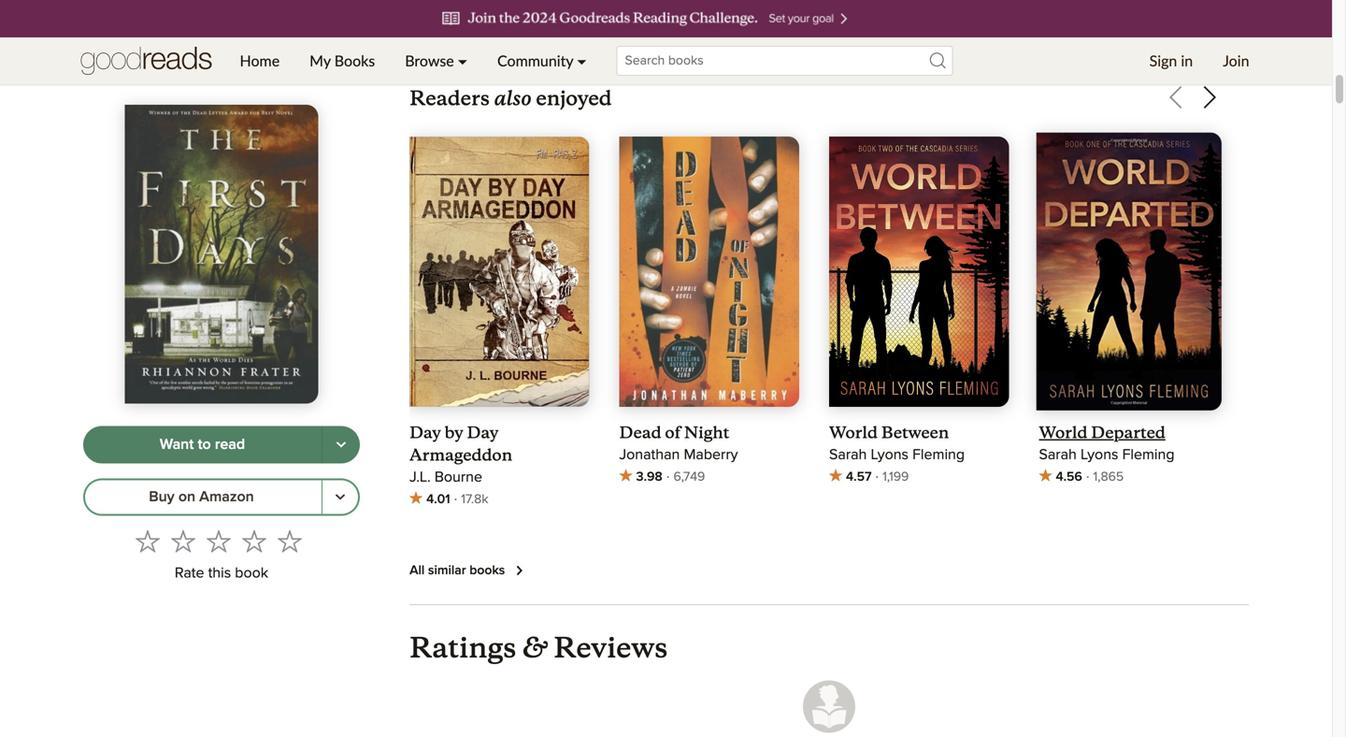Task type: locate. For each thing, give the bounding box(es) containing it.
want to read button
[[83, 426, 323, 463]]

day left by
[[410, 423, 441, 443]]

world up "4.57"
[[830, 423, 878, 443]]

dead
[[620, 423, 662, 443]]

world
[[830, 423, 878, 443], [1040, 423, 1088, 443]]

book
[[235, 566, 268, 581]]

fleming up 4.56 stars, 1,865 ratings "figure"
[[1123, 447, 1175, 462]]

1 day from the left
[[410, 423, 441, 443]]

book cover image for dead of night
[[620, 137, 800, 414]]

by
[[445, 423, 464, 443]]

books
[[470, 564, 505, 577]]

1 fleming from the left
[[913, 447, 965, 462]]

rate 3 out of 5 image
[[207, 529, 231, 553]]

1 horizontal spatial fleming
[[1123, 447, 1175, 462]]

all
[[410, 564, 425, 577]]

lyons inside world departed sarah lyons fleming
[[1081, 447, 1119, 462]]

2 day from the left
[[467, 423, 499, 443]]

2 fleming from the left
[[1123, 447, 1175, 462]]

rate 5 out of 5 image
[[278, 529, 302, 553]]

4.57
[[847, 470, 872, 483]]

world up 4.56
[[1040, 423, 1088, 443]]

1 lyons from the left
[[871, 447, 909, 462]]

my books link
[[295, 37, 390, 84]]

▾
[[458, 51, 468, 70], [577, 51, 587, 70]]

▾ up enjoyed
[[577, 51, 587, 70]]

fleming inside world between sarah lyons fleming
[[913, 447, 965, 462]]

0 horizontal spatial sarah
[[830, 447, 867, 462]]

1 world from the left
[[830, 423, 878, 443]]

day
[[410, 423, 441, 443], [467, 423, 499, 443]]

sarah
[[830, 447, 867, 462], [1040, 447, 1077, 462]]

enjoyed
[[536, 86, 612, 111]]

▾ right browse
[[458, 51, 468, 70]]

profile image for undefined. image
[[804, 680, 856, 733]]

amazon
[[199, 490, 254, 504]]

sarah inside world between sarah lyons fleming
[[830, 447, 867, 462]]

None search field
[[602, 46, 969, 76]]

&
[[523, 625, 548, 665]]

1 horizontal spatial lyons
[[1081, 447, 1119, 462]]

1 horizontal spatial sarah
[[1040, 447, 1077, 462]]

fleming inside world departed sarah lyons fleming
[[1123, 447, 1175, 462]]

4.57 stars, 1,199 ratings figure
[[830, 466, 1010, 488]]

my
[[310, 51, 331, 70]]

sign in link
[[1135, 37, 1209, 84]]

book cover image for day by day armageddon
[[410, 137, 590, 407]]

lyons
[[871, 447, 909, 462], [1081, 447, 1119, 462]]

world between sarah lyons fleming
[[830, 423, 965, 462]]

sarah up 4.56
[[1040, 447, 1077, 462]]

world inside world between sarah lyons fleming
[[830, 423, 878, 443]]

2 ▾ from the left
[[577, 51, 587, 70]]

lyons up '1,865'
[[1081, 447, 1119, 462]]

book cover image
[[1040, 137, 1220, 407], [410, 137, 590, 407], [620, 137, 800, 414], [830, 137, 1010, 407]]

▾ for community ▾
[[577, 51, 587, 70]]

1 ▾ from the left
[[458, 51, 468, 70]]

1 horizontal spatial ▾
[[577, 51, 587, 70]]

world for world between
[[830, 423, 878, 443]]

fleming for world departed
[[1123, 447, 1175, 462]]

0 horizontal spatial world
[[830, 423, 878, 443]]

want
[[160, 437, 194, 452]]

read
[[215, 437, 245, 452]]

4.56
[[1057, 470, 1083, 483]]

home link
[[225, 37, 295, 84]]

readers also enjoyed
[[410, 82, 612, 111]]

bourne
[[435, 470, 483, 485]]

4.56 stars, 1,865 ratings figure
[[1040, 466, 1220, 488]]

lyons up 1,199
[[871, 447, 909, 462]]

0 horizontal spatial fleming
[[913, 447, 965, 462]]

▾ inside "link"
[[577, 51, 587, 70]]

similar
[[428, 564, 466, 577]]

of
[[665, 423, 681, 443]]

1 horizontal spatial day
[[467, 423, 499, 443]]

2 world from the left
[[1040, 423, 1088, 443]]

0 horizontal spatial lyons
[[871, 447, 909, 462]]

2 lyons from the left
[[1081, 447, 1119, 462]]

ratings & reviews
[[410, 625, 668, 665]]

1 sarah from the left
[[830, 447, 867, 462]]

on
[[178, 490, 196, 504]]

0 horizontal spatial day
[[410, 423, 441, 443]]

book cover image for world departed
[[1040, 137, 1220, 407]]

fleming
[[913, 447, 965, 462], [1123, 447, 1175, 462]]

fleming up '4.57 stars, 1,199 ratings' "figure"
[[913, 447, 965, 462]]

to
[[198, 437, 211, 452]]

my books
[[310, 51, 375, 70]]

3.98 stars, 6,749 ratings figure
[[620, 466, 800, 488]]

0 horizontal spatial ▾
[[458, 51, 468, 70]]

1 horizontal spatial world
[[1040, 423, 1088, 443]]

sign
[[1150, 51, 1178, 70]]

fleming for world between
[[913, 447, 965, 462]]

2 sarah from the left
[[1040, 447, 1077, 462]]

day right by
[[467, 423, 499, 443]]

world for world departed
[[1040, 423, 1088, 443]]

departed
[[1092, 423, 1166, 443]]

sarah up "4.57"
[[830, 447, 867, 462]]

buy
[[149, 490, 175, 504]]

in
[[1182, 51, 1194, 70]]

home image
[[81, 37, 212, 84]]

sarah inside world departed sarah lyons fleming
[[1040, 447, 1077, 462]]

world inside world departed sarah lyons fleming
[[1040, 423, 1088, 443]]

lyons inside world between sarah lyons fleming
[[871, 447, 909, 462]]



Task type: describe. For each thing, give the bounding box(es) containing it.
browse ▾
[[405, 51, 468, 70]]

day by day armageddon j.l. bourne
[[410, 423, 513, 485]]

buy on amazon link
[[83, 478, 323, 516]]

rate 4 out of 5 image
[[242, 529, 267, 553]]

17.8k
[[461, 493, 489, 506]]

readers
[[410, 86, 490, 111]]

book cover image for world between
[[830, 137, 1010, 407]]

rate 1 out of 5 image
[[136, 529, 160, 553]]

join link
[[1209, 37, 1265, 84]]

also
[[495, 82, 532, 111]]

world departed sarah lyons fleming
[[1040, 423, 1175, 462]]

rate this book element
[[83, 523, 360, 588]]

armageddon
[[410, 445, 513, 465]]

6,749
[[674, 470, 706, 483]]

night
[[685, 423, 730, 443]]

1,865
[[1094, 470, 1124, 483]]

community
[[498, 51, 574, 70]]

rate this book
[[175, 566, 268, 581]]

between
[[882, 423, 950, 443]]

rate 2 out of 5 image
[[171, 529, 195, 553]]

dead of night jonathan maberry
[[620, 423, 738, 462]]

this
[[208, 566, 231, 581]]

j.l.
[[410, 470, 431, 485]]

maberry
[[684, 447, 738, 462]]

all similar books
[[410, 564, 505, 577]]

community ▾
[[498, 51, 587, 70]]

Search by book title or ISBN text field
[[617, 46, 954, 76]]

sarah for world departed
[[1040, 447, 1077, 462]]

browse ▾ link
[[390, 37, 483, 84]]

reviews
[[554, 630, 668, 665]]

ratings
[[410, 630, 517, 665]]

3.98
[[637, 470, 663, 483]]

want to read
[[160, 437, 245, 452]]

lyons for between
[[871, 447, 909, 462]]

sarah for world between
[[830, 447, 867, 462]]

jonathan
[[620, 447, 680, 462]]

▾ for browse ▾
[[458, 51, 468, 70]]

join goodreads' 2024 reading challenge image
[[0, 0, 1347, 37]]

all similar books link
[[410, 559, 531, 582]]

books
[[335, 51, 375, 70]]

4.01
[[427, 493, 450, 506]]

4.01 stars, 17.8 thousand ratings figure
[[410, 488, 590, 511]]

rating 0 out of 5 group
[[130, 523, 308, 559]]

join
[[1224, 51, 1250, 70]]

community ▾ link
[[483, 37, 602, 84]]

rate
[[175, 566, 204, 581]]

sign in
[[1150, 51, 1194, 70]]

home
[[240, 51, 280, 70]]

browse
[[405, 51, 454, 70]]

1,199
[[883, 470, 909, 483]]

buy on amazon
[[149, 490, 254, 504]]

lyons for departed
[[1081, 447, 1119, 462]]



Task type: vqa. For each thing, say whether or not it's contained in the screenshot.
6,749
yes



